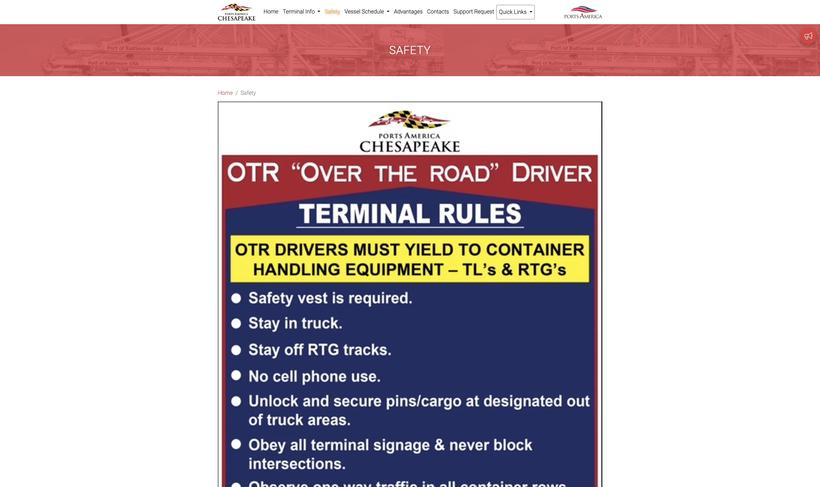 Task type: describe. For each thing, give the bounding box(es) containing it.
request
[[474, 8, 494, 15]]

contacts link
[[425, 5, 451, 19]]

0 horizontal spatial home link
[[218, 89, 233, 98]]

support
[[454, 8, 473, 15]]

vessel schedule link
[[342, 5, 392, 19]]

quick links
[[499, 9, 528, 15]]

0 vertical spatial home link
[[261, 5, 281, 19]]

contacts
[[427, 8, 449, 15]]

0 horizontal spatial safety
[[241, 90, 256, 97]]

info
[[305, 8, 315, 15]]

home for home link to the left
[[218, 90, 233, 97]]

terminal info
[[283, 8, 316, 15]]

terminal info link
[[281, 5, 323, 19]]

links
[[514, 9, 527, 15]]

vessel schedule
[[345, 8, 386, 15]]



Task type: vqa. For each thing, say whether or not it's contained in the screenshot.
the right full
no



Task type: locate. For each thing, give the bounding box(es) containing it.
home link
[[261, 5, 281, 19], [218, 89, 233, 98]]

quick
[[499, 9, 513, 15]]

safety
[[325, 8, 340, 15], [389, 44, 431, 57], [241, 90, 256, 97]]

0 vertical spatial safety
[[325, 8, 340, 15]]

1 vertical spatial home
[[218, 90, 233, 97]]

home
[[264, 8, 278, 15], [218, 90, 233, 97]]

terminal
[[283, 8, 304, 15]]

2 horizontal spatial safety
[[389, 44, 431, 57]]

safety link
[[323, 5, 342, 19]]

advantages link
[[392, 5, 425, 19]]

1 horizontal spatial home link
[[261, 5, 281, 19]]

2 vertical spatial safety
[[241, 90, 256, 97]]

home for the topmost home link
[[264, 8, 278, 15]]

0 horizontal spatial home
[[218, 90, 233, 97]]

1 horizontal spatial home
[[264, 8, 278, 15]]

otr driver terminal rules image
[[218, 102, 603, 488]]

vessel
[[345, 8, 361, 15]]

support request link
[[451, 5, 497, 19]]

advantages
[[394, 8, 423, 15]]

0 vertical spatial home
[[264, 8, 278, 15]]

schedule
[[362, 8, 384, 15]]

quick links link
[[497, 5, 535, 19]]

support request
[[454, 8, 494, 15]]

safety inside the safety link
[[325, 8, 340, 15]]

1 vertical spatial safety
[[389, 44, 431, 57]]

1 horizontal spatial safety
[[325, 8, 340, 15]]

1 vertical spatial home link
[[218, 89, 233, 98]]



